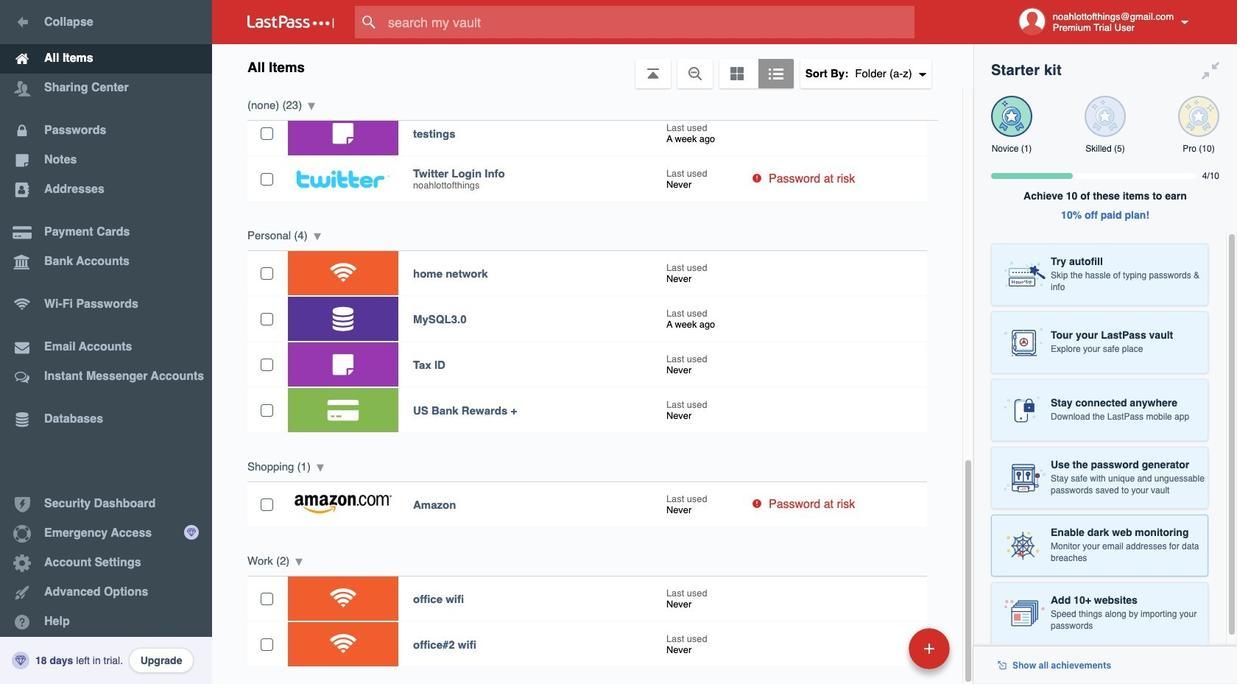 Task type: vqa. For each thing, say whether or not it's contained in the screenshot.
'search my vault' text field
yes



Task type: describe. For each thing, give the bounding box(es) containing it.
lastpass image
[[247, 15, 334, 29]]

search my vault text field
[[355, 6, 943, 38]]

Search search field
[[355, 6, 943, 38]]



Task type: locate. For each thing, give the bounding box(es) containing it.
new item navigation
[[808, 624, 959, 684]]

main navigation navigation
[[0, 0, 212, 684]]

vault options navigation
[[212, 44, 974, 88]]

new item element
[[808, 627, 955, 669]]



